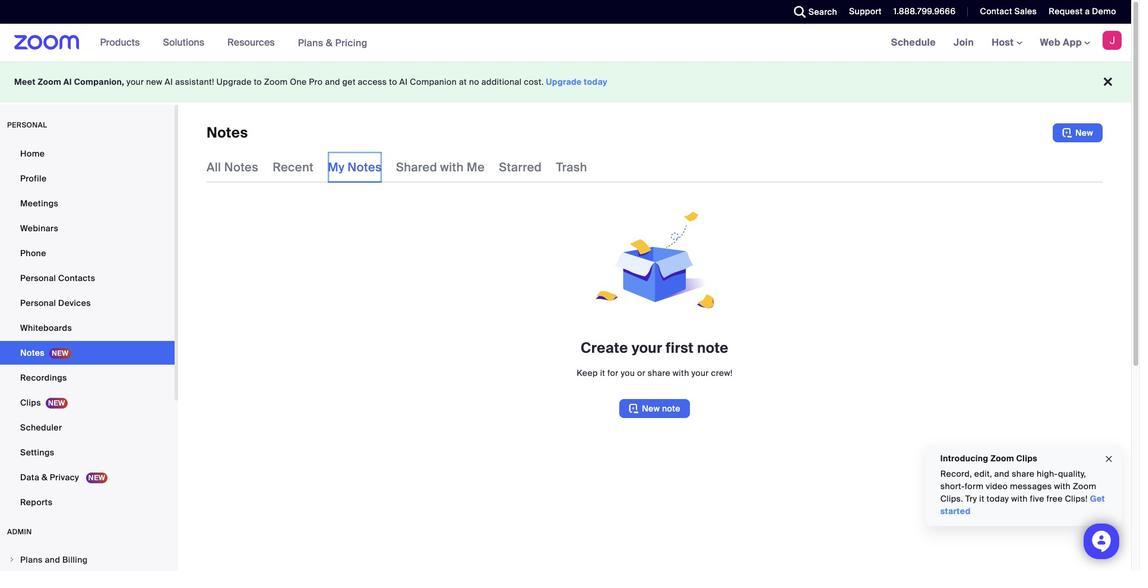 Task type: describe. For each thing, give the bounding box(es) containing it.
new for new
[[1075, 128, 1093, 138]]

1 ai from the left
[[63, 77, 72, 87]]

billing
[[62, 555, 88, 566]]

for
[[607, 368, 619, 379]]

data & privacy
[[20, 473, 81, 483]]

plans and billing
[[20, 555, 88, 566]]

host button
[[992, 36, 1022, 49]]

notes link
[[0, 341, 175, 365]]

recent
[[273, 160, 314, 175]]

webinars
[[20, 223, 58, 234]]

get
[[342, 77, 356, 87]]

shared with me
[[396, 160, 485, 175]]

zoom right meet
[[38, 77, 61, 87]]

whiteboards
[[20, 323, 72, 334]]

video
[[986, 482, 1008, 492]]

today inside the meet zoom ai companion, footer
[[584, 77, 608, 87]]

home
[[20, 148, 45, 159]]

solutions
[[163, 36, 204, 49]]

meet zoom ai companion, footer
[[0, 62, 1131, 103]]

notes up all notes
[[207, 124, 248, 142]]

notes right all
[[224, 160, 258, 175]]

data
[[20, 473, 39, 483]]

close image
[[1104, 453, 1114, 466]]

contact
[[980, 6, 1012, 17]]

whiteboards link
[[0, 316, 175, 340]]

plans and billing menu item
[[0, 549, 175, 572]]

personal
[[7, 121, 47, 130]]

recordings
[[20, 373, 67, 384]]

cost.
[[524, 77, 544, 87]]

introducing
[[941, 454, 989, 464]]

2 ai from the left
[[165, 77, 173, 87]]

settings
[[20, 448, 54, 458]]

record,
[[941, 469, 972, 480]]

my
[[328, 160, 345, 175]]

personal menu menu
[[0, 142, 175, 516]]

data & privacy link
[[0, 466, 175, 490]]

personal for personal devices
[[20, 298, 56, 309]]

schedule link
[[882, 24, 945, 62]]

share inside 'record, edit, and share high-quality, short-form video messages with zoom clips. try it today with five free clips!'
[[1012, 469, 1035, 480]]

five
[[1030, 494, 1045, 505]]

new for new note
[[642, 404, 660, 414]]

with up the free
[[1054, 482, 1071, 492]]

and inside menu item
[[45, 555, 60, 566]]

resources
[[227, 36, 275, 49]]

short-
[[941, 482, 965, 492]]

today inside 'record, edit, and share high-quality, short-form video messages with zoom clips. try it today with five free clips!'
[[987, 494, 1009, 505]]

resources button
[[227, 24, 280, 62]]

devices
[[58, 298, 91, 309]]

high-
[[1037, 469, 1058, 480]]

get
[[1090, 494, 1105, 505]]

scheduler
[[20, 423, 62, 433]]

settings link
[[0, 441, 175, 465]]

my notes
[[328, 160, 382, 175]]

clips!
[[1065, 494, 1088, 505]]

zoom up edit,
[[991, 454, 1014, 464]]

2 vertical spatial your
[[691, 368, 709, 379]]

home link
[[0, 142, 175, 166]]

form
[[965, 482, 984, 492]]

banner containing products
[[0, 24, 1131, 62]]

web app
[[1040, 36, 1082, 49]]

0 horizontal spatial it
[[600, 368, 605, 379]]

keep
[[577, 368, 598, 379]]

all
[[207, 160, 221, 175]]

notes inside personal menu menu
[[20, 348, 45, 359]]

free
[[1047, 494, 1063, 505]]

product information navigation
[[91, 24, 376, 62]]

demo
[[1092, 6, 1116, 17]]

quality,
[[1058, 469, 1086, 480]]

new button
[[1053, 124, 1103, 143]]

sales
[[1014, 6, 1037, 17]]

pro
[[309, 77, 323, 87]]

meetings link
[[0, 192, 175, 216]]

assistant!
[[175, 77, 214, 87]]

personal devices
[[20, 298, 91, 309]]

1.888.799.9666
[[894, 6, 956, 17]]

webinars link
[[0, 217, 175, 240]]

started
[[941, 507, 971, 517]]

starred
[[499, 160, 542, 175]]

schedule
[[891, 36, 936, 49]]

scheduler link
[[0, 416, 175, 440]]

products
[[100, 36, 140, 49]]

1 vertical spatial clips
[[1017, 454, 1038, 464]]

plans for plans and billing
[[20, 555, 43, 566]]

profile picture image
[[1103, 31, 1122, 50]]

plans for plans & pricing
[[298, 37, 323, 49]]

clips.
[[941, 494, 963, 505]]

note inside button
[[662, 404, 680, 414]]

access
[[358, 77, 387, 87]]

get started link
[[941, 494, 1105, 517]]



Task type: locate. For each thing, give the bounding box(es) containing it.
messages
[[1010, 482, 1052, 492]]

you
[[621, 368, 635, 379]]

& for pricing
[[326, 37, 333, 49]]

pricing
[[335, 37, 368, 49]]

new
[[146, 77, 162, 87]]

0 horizontal spatial and
[[45, 555, 60, 566]]

solutions button
[[163, 24, 210, 62]]

to
[[254, 77, 262, 87], [389, 77, 397, 87]]

note down keep it for you or share with your crew!
[[662, 404, 680, 414]]

one
[[290, 77, 307, 87]]

0 horizontal spatial plans
[[20, 555, 43, 566]]

contacts
[[58, 273, 95, 284]]

1 upgrade from the left
[[216, 77, 252, 87]]

your left crew! on the right bottom of page
[[691, 368, 709, 379]]

share
[[648, 368, 670, 379], [1012, 469, 1035, 480]]

1 vertical spatial your
[[632, 339, 662, 357]]

clips up high-
[[1017, 454, 1038, 464]]

web app button
[[1040, 36, 1090, 49]]

profile
[[20, 173, 47, 184]]

search button
[[785, 0, 840, 24]]

and inside 'record, edit, and share high-quality, short-form video messages with zoom clips. try it today with five free clips!'
[[995, 469, 1010, 480]]

1 vertical spatial and
[[995, 469, 1010, 480]]

notes up recordings
[[20, 348, 45, 359]]

personal contacts
[[20, 273, 95, 284]]

crew!
[[711, 368, 733, 379]]

me
[[467, 160, 485, 175]]

with down the messages at the right bottom of the page
[[1011, 494, 1028, 505]]

companion
[[410, 77, 457, 87]]

with left me
[[440, 160, 464, 175]]

plans
[[298, 37, 323, 49], [20, 555, 43, 566]]

contact sales
[[980, 6, 1037, 17]]

zoom inside 'record, edit, and share high-quality, short-form video messages with zoom clips. try it today with five free clips!'
[[1073, 482, 1097, 492]]

with down first
[[673, 368, 689, 379]]

new note
[[642, 404, 680, 414]]

ai
[[63, 77, 72, 87], [165, 77, 173, 87], [399, 77, 408, 87]]

and left get
[[325, 77, 340, 87]]

request a demo link
[[1040, 0, 1131, 24], [1049, 6, 1116, 17]]

1 horizontal spatial clips
[[1017, 454, 1038, 464]]

1 horizontal spatial ai
[[165, 77, 173, 87]]

web
[[1040, 36, 1061, 49]]

clips inside personal menu menu
[[20, 398, 41, 409]]

1 horizontal spatial note
[[697, 339, 729, 357]]

1 horizontal spatial plans
[[298, 37, 323, 49]]

0 vertical spatial clips
[[20, 398, 41, 409]]

plans & pricing
[[298, 37, 368, 49]]

1 vertical spatial plans
[[20, 555, 43, 566]]

create
[[581, 339, 628, 357]]

2 horizontal spatial ai
[[399, 77, 408, 87]]

2 vertical spatial and
[[45, 555, 60, 566]]

plans right right icon
[[20, 555, 43, 566]]

& for privacy
[[42, 473, 48, 483]]

it
[[600, 368, 605, 379], [979, 494, 985, 505]]

to right access
[[389, 77, 397, 87]]

all notes
[[207, 160, 258, 175]]

plans & pricing link
[[298, 37, 368, 49], [298, 37, 368, 49]]

your up or
[[632, 339, 662, 357]]

to down resources dropdown button
[[254, 77, 262, 87]]

it inside 'record, edit, and share high-quality, short-form video messages with zoom clips. try it today with five free clips!'
[[979, 494, 985, 505]]

keep it for you or share with your crew!
[[577, 368, 733, 379]]

right image
[[8, 557, 15, 564]]

0 vertical spatial &
[[326, 37, 333, 49]]

personal for personal contacts
[[20, 273, 56, 284]]

request a demo
[[1049, 6, 1116, 17]]

meetings
[[20, 198, 58, 209]]

0 vertical spatial personal
[[20, 273, 56, 284]]

1 vertical spatial &
[[42, 473, 48, 483]]

zoom left the one
[[264, 77, 288, 87]]

1 horizontal spatial to
[[389, 77, 397, 87]]

personal devices link
[[0, 292, 175, 315]]

& left pricing
[[326, 37, 333, 49]]

&
[[326, 37, 333, 49], [42, 473, 48, 483]]

0 vertical spatial it
[[600, 368, 605, 379]]

2 upgrade from the left
[[546, 77, 582, 87]]

personal up whiteboards
[[20, 298, 56, 309]]

try
[[966, 494, 977, 505]]

share up the messages at the right bottom of the page
[[1012, 469, 1035, 480]]

upgrade
[[216, 77, 252, 87], [546, 77, 582, 87]]

2 to from the left
[[389, 77, 397, 87]]

0 horizontal spatial clips
[[20, 398, 41, 409]]

1 horizontal spatial &
[[326, 37, 333, 49]]

new
[[1075, 128, 1093, 138], [642, 404, 660, 414]]

meetings navigation
[[882, 24, 1131, 62]]

at
[[459, 77, 467, 87]]

new note button
[[619, 400, 690, 419]]

clips up scheduler
[[20, 398, 41, 409]]

0 horizontal spatial to
[[254, 77, 262, 87]]

banner
[[0, 24, 1131, 62]]

upgrade right cost.
[[546, 77, 582, 87]]

0 horizontal spatial your
[[127, 77, 144, 87]]

shared
[[396, 160, 437, 175]]

record, edit, and share high-quality, short-form video messages with zoom clips. try it today with five free clips!
[[941, 469, 1097, 505]]

companion,
[[74, 77, 124, 87]]

0 horizontal spatial share
[[648, 368, 670, 379]]

0 vertical spatial share
[[648, 368, 670, 379]]

reports
[[20, 498, 53, 508]]

ai right new
[[165, 77, 173, 87]]

1 horizontal spatial it
[[979, 494, 985, 505]]

0 vertical spatial new
[[1075, 128, 1093, 138]]

ai left companion,
[[63, 77, 72, 87]]

app
[[1063, 36, 1082, 49]]

3 ai from the left
[[399, 77, 408, 87]]

and inside the meet zoom ai companion, footer
[[325, 77, 340, 87]]

2 personal from the top
[[20, 298, 56, 309]]

ai left companion
[[399, 77, 408, 87]]

tabs of all notes page tab list
[[207, 152, 587, 183]]

1 vertical spatial new
[[642, 404, 660, 414]]

1 horizontal spatial your
[[632, 339, 662, 357]]

& right data
[[42, 473, 48, 483]]

or
[[637, 368, 645, 379]]

upgrade down product information navigation
[[216, 77, 252, 87]]

personal down phone
[[20, 273, 56, 284]]

with inside tabs of all notes page tab list
[[440, 160, 464, 175]]

reports link
[[0, 491, 175, 515]]

personal
[[20, 273, 56, 284], [20, 298, 56, 309]]

zoom logo image
[[14, 35, 79, 50]]

search
[[809, 7, 837, 17]]

meet zoom ai companion, your new ai assistant! upgrade to zoom one pro and get access to ai companion at no additional cost. upgrade today
[[14, 77, 608, 87]]

0 horizontal spatial new
[[642, 404, 660, 414]]

1 horizontal spatial and
[[325, 77, 340, 87]]

plans inside menu item
[[20, 555, 43, 566]]

0 vertical spatial your
[[127, 77, 144, 87]]

0 vertical spatial plans
[[298, 37, 323, 49]]

host
[[992, 36, 1016, 49]]

share right or
[[648, 368, 670, 379]]

join link
[[945, 24, 983, 62]]

0 vertical spatial today
[[584, 77, 608, 87]]

& inside personal menu menu
[[42, 473, 48, 483]]

support link
[[840, 0, 885, 24], [849, 6, 882, 17]]

privacy
[[50, 473, 79, 483]]

& inside product information navigation
[[326, 37, 333, 49]]

first
[[666, 339, 694, 357]]

1 vertical spatial note
[[662, 404, 680, 414]]

your left new
[[127, 77, 144, 87]]

1 horizontal spatial share
[[1012, 469, 1035, 480]]

it right try
[[979, 494, 985, 505]]

note up crew! on the right bottom of page
[[697, 339, 729, 357]]

2 horizontal spatial your
[[691, 368, 709, 379]]

0 vertical spatial note
[[697, 339, 729, 357]]

1 horizontal spatial today
[[987, 494, 1009, 505]]

note
[[697, 339, 729, 357], [662, 404, 680, 414]]

additional
[[481, 77, 522, 87]]

edit,
[[975, 469, 992, 480]]

zoom up clips!
[[1073, 482, 1097, 492]]

it left for
[[600, 368, 605, 379]]

a
[[1085, 6, 1090, 17]]

trash
[[556, 160, 587, 175]]

plans inside product information navigation
[[298, 37, 323, 49]]

1 to from the left
[[254, 77, 262, 87]]

recordings link
[[0, 366, 175, 390]]

meet
[[14, 77, 36, 87]]

introducing zoom clips
[[941, 454, 1038, 464]]

1 vertical spatial share
[[1012, 469, 1035, 480]]

0 horizontal spatial today
[[584, 77, 608, 87]]

clips
[[20, 398, 41, 409], [1017, 454, 1038, 464]]

1 vertical spatial personal
[[20, 298, 56, 309]]

0 vertical spatial and
[[325, 77, 340, 87]]

request
[[1049, 6, 1083, 17]]

1 vertical spatial it
[[979, 494, 985, 505]]

create your first note
[[581, 339, 729, 357]]

phone link
[[0, 242, 175, 265]]

1 horizontal spatial new
[[1075, 128, 1093, 138]]

0 horizontal spatial &
[[42, 473, 48, 483]]

1 personal from the top
[[20, 273, 56, 284]]

plans up "meet zoom ai companion, your new ai assistant! upgrade to zoom one pro and get access to ai companion at no additional cost. upgrade today" on the top of the page
[[298, 37, 323, 49]]

your inside the meet zoom ai companion, footer
[[127, 77, 144, 87]]

2 horizontal spatial and
[[995, 469, 1010, 480]]

0 horizontal spatial upgrade
[[216, 77, 252, 87]]

join
[[954, 36, 974, 49]]

0 horizontal spatial ai
[[63, 77, 72, 87]]

and up the video
[[995, 469, 1010, 480]]

personal contacts link
[[0, 267, 175, 290]]

1 vertical spatial today
[[987, 494, 1009, 505]]

notes right my
[[348, 160, 382, 175]]

1.888.799.9666 button
[[885, 0, 959, 24], [894, 6, 956, 17]]

0 horizontal spatial note
[[662, 404, 680, 414]]

and left billing
[[45, 555, 60, 566]]

no
[[469, 77, 479, 87]]

support
[[849, 6, 882, 17]]

clips link
[[0, 391, 175, 415]]

1 horizontal spatial upgrade
[[546, 77, 582, 87]]



Task type: vqa. For each thing, say whether or not it's contained in the screenshot.
share
yes



